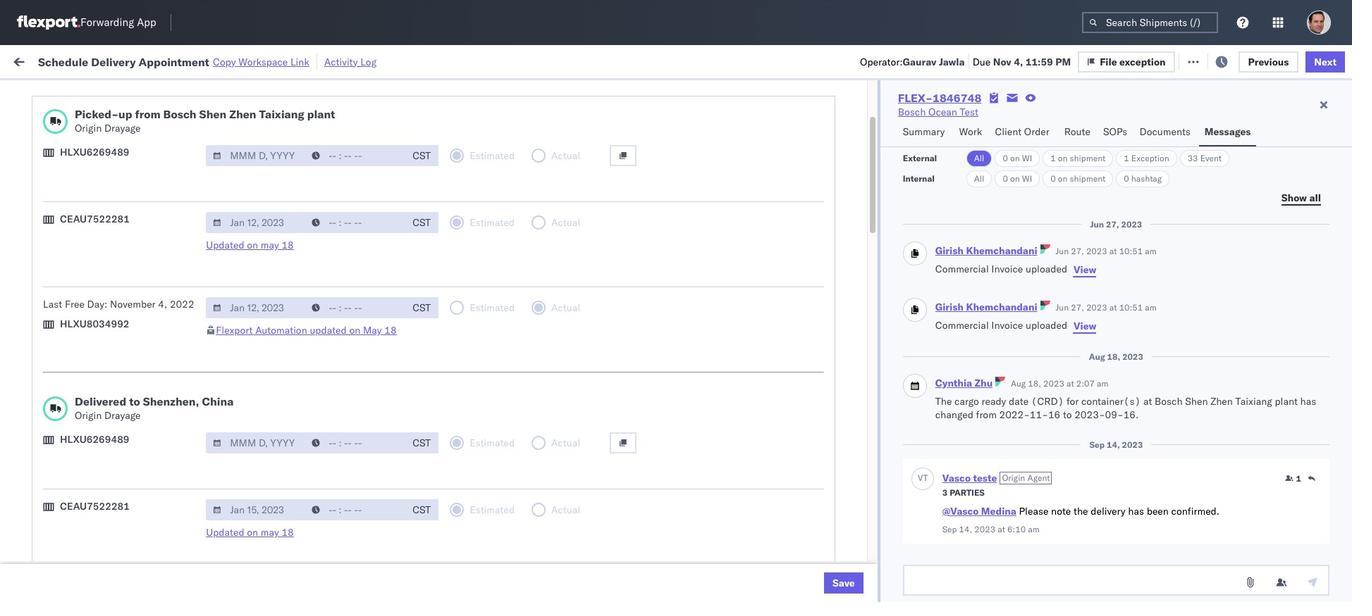 Task type: describe. For each thing, give the bounding box(es) containing it.
at down jun 27, 2023 at the right top of page
[[1110, 246, 1117, 256]]

33 event
[[1188, 153, 1222, 164]]

4 fcl from the top
[[486, 296, 504, 309]]

5 schedule pickup from los angeles, ca from the top
[[32, 451, 206, 464]]

: for status
[[102, 87, 105, 98]]

3 parties button
[[942, 486, 985, 499]]

may
[[363, 324, 382, 337]]

2 karl from the top
[[769, 576, 787, 588]]

import work
[[120, 55, 179, 67]]

upload customs clearance documents for 11:00
[[32, 296, 208, 308]]

angeles, for sixth schedule pickup from los angeles, ca button from the bottom of the page
[[151, 172, 190, 184]]

pm for schedule pickup from rotterdam, netherlands button
[[263, 514, 278, 526]]

4 cst from the top
[[413, 437, 431, 450]]

0 horizontal spatial aug
[[312, 141, 331, 154]]

origin inside vasco teste origin agent
[[1002, 473, 1025, 484]]

picked-up from bosch shen zhen taixiang plant origin drayage
[[75, 107, 335, 135]]

--
[[1013, 545, 1025, 557]]

8 resize handle column header from the left
[[989, 109, 1006, 603]]

route
[[1064, 126, 1091, 138]]

changed
[[935, 409, 974, 422]]

all button for external
[[966, 150, 992, 167]]

2 lhuu7894563, from the top
[[916, 358, 989, 371]]

: for snoozed
[[328, 87, 330, 98]]

schedule pickup from los angeles, ca link for 5th schedule pickup from los angeles, ca button
[[32, 450, 206, 464]]

2:07
[[1076, 378, 1095, 389]]

aug for aug 18, 2023
[[1089, 352, 1105, 362]]

2 -- : -- -- text field from the top
[[305, 298, 405, 319]]

1 vertical spatial 18
[[384, 324, 397, 337]]

pm for 3rd schedule pickup from los angeles, ca button from the bottom
[[269, 328, 284, 340]]

schedule pickup from los angeles, ca link for 3rd schedule pickup from los angeles, ca button from the bottom
[[32, 326, 206, 340]]

confirm delivery
[[32, 420, 107, 433]]

updated
[[310, 324, 347, 337]]

8 ocean fcl from the top
[[455, 514, 504, 526]]

internal
[[903, 173, 935, 184]]

commercial for girish khemchandani button corresponding to 2nd the view button
[[935, 319, 989, 332]]

msdu7304509
[[916, 451, 988, 464]]

jun 27, 2023
[[1090, 219, 1142, 230]]

confirmed.
[[1172, 505, 1220, 518]]

18, for aug 18, 2023
[[1107, 352, 1120, 362]]

abcdefg78456546 for confirm pickup from los angeles, ca
[[1013, 390, 1108, 402]]

copy workspace link button
[[213, 55, 309, 68]]

ceau7522281 for delivered to shenzhen, china
[[60, 501, 130, 513]]

1889466 for confirm delivery
[[850, 421, 893, 433]]

message (0)
[[190, 55, 248, 67]]

has inside the @vasco medina please note the delivery has been confirmed. sep 14, 2023 at 6:10 am
[[1128, 505, 1144, 518]]

shen inside picked-up from bosch shen zhen taixiang plant origin drayage
[[199, 107, 226, 121]]

2 lhuu7894563, uetu5238478 from the top
[[916, 358, 1060, 371]]

ceau7522281, hlxu6269489, hlxu8034992 for schedule delivery appointment
[[916, 234, 1135, 247]]

maeu9736123
[[1013, 452, 1084, 464]]

33
[[1188, 153, 1198, 164]]

hlxu6269489, for schedule pickup from los angeles, ca
[[991, 203, 1063, 216]]

flexport for 11:59 pm pst, jan 12, 2023
[[551, 452, 588, 464]]

jun 27, 2023 at 10:51 am for 2nd the view button
[[1056, 302, 1157, 313]]

schedule pickup from rotterdam, netherlands
[[32, 506, 183, 533]]

client
[[995, 126, 1022, 138]]

wi for 1
[[1022, 153, 1032, 164]]

bosch ocean test link
[[898, 105, 979, 119]]

no
[[334, 87, 345, 98]]

work inside import work button
[[154, 55, 179, 67]]

5 resize handle column header from the left
[[624, 109, 641, 603]]

6 schedule pickup from los angeles, ca button from the top
[[32, 543, 206, 559]]

mmm d, yyyy text field for third -- : -- -- text box from the top of the page
[[206, 433, 306, 454]]

1 vertical spatial jan
[[304, 483, 320, 495]]

teste
[[973, 472, 997, 485]]

1 inside button
[[1296, 474, 1302, 484]]

11:59 right the due
[[1026, 55, 1053, 68]]

deadline
[[239, 115, 273, 126]]

1 commercial invoice uploaded view from the top
[[935, 263, 1097, 276]]

updated on may 18 for china
[[206, 527, 294, 539]]

due nov 4, 11:59 pm
[[973, 55, 1071, 68]]

upload customs clearance documents for 12:00
[[32, 141, 208, 153]]

16
[[1048, 409, 1061, 422]]

7 resize handle column header from the left
[[892, 109, 909, 603]]

1 uploaded from the top
[[1026, 263, 1068, 275]]

all
[[1310, 191, 1321, 204]]

4, down -- : -- -- text field
[[332, 234, 341, 247]]

angeles, for 3rd schedule pickup from los angeles, ca button from the bottom
[[151, 327, 190, 339]]

pickup for the confirm pickup from los angeles, ca button
[[71, 389, 101, 402]]

2 lagerfeld from the top
[[790, 576, 832, 588]]

11:59 for schedule delivery appointment "button" for 11:59 pm pdt, nov 4, 2022
[[239, 234, 266, 247]]

778
[[260, 55, 278, 67]]

-- : -- -- text field
[[305, 212, 405, 233]]

3 ocean fcl from the top
[[455, 234, 504, 247]]

updated on may 18 button for bosch
[[206, 239, 294, 252]]

may for picked-up from bosch shen zhen taixiang plant
[[261, 239, 279, 252]]

mbl/mawb numbers
[[1013, 115, 1099, 126]]

0 vertical spatial sep
[[1090, 440, 1105, 450]]

am for pst,
[[263, 421, 279, 433]]

the
[[935, 395, 952, 408]]

documents for bosch ocean test
[[157, 296, 208, 308]]

schedule inside schedule pickup from rotterdam, netherlands
[[32, 506, 74, 519]]

2 flex-2130387 from the top
[[820, 514, 893, 526]]

test123456 for schedule delivery appointment
[[1013, 234, 1072, 247]]

4 ceau7522281, hlxu6269489, hlxu8034992 from the top
[[916, 265, 1135, 278]]

8:30 pm pst, jan 23, 2023 for schedule pickup from rotterdam, netherlands
[[239, 514, 365, 526]]

messages button
[[1199, 119, 1257, 147]]

flexport automation updated on may 18
[[216, 324, 397, 337]]

4, right november
[[158, 298, 167, 311]]

delivered to shenzhen, china origin drayage
[[75, 395, 234, 422]]

lhuu7894563, uetu5238478 for schedule pickup from los angeles, ca
[[916, 327, 1060, 340]]

work button
[[954, 119, 990, 147]]

11 resize handle column header from the left
[[1316, 109, 1333, 603]]

filtered by:
[[14, 86, 65, 99]]

flexport. image
[[17, 16, 80, 30]]

8:30 for schedule pickup from rotterdam, netherlands
[[239, 514, 260, 526]]

7 ocean fcl from the top
[[455, 483, 504, 495]]

updated for china
[[206, 527, 244, 539]]

summary
[[903, 126, 945, 138]]

1 ceau7522281, from the top
[[916, 172, 988, 185]]

shen inside the cargo ready date (crd) for container(s)  at bosch shen zhen taixiang plant has changed from 2022-11-16 to 2023-09-16.
[[1185, 395, 1208, 408]]

event
[[1200, 153, 1222, 164]]

18, for aug 18, 2023 at 2:07 am
[[1028, 378, 1041, 389]]

187 on track
[[325, 55, 382, 67]]

@vasco medina please note the delivery has been confirmed. sep 14, 2023 at 6:10 am
[[942, 505, 1220, 535]]

1 vertical spatial flexport
[[216, 324, 253, 337]]

angeles, for 5th schedule pickup from los angeles, ca button
[[151, 451, 190, 464]]

in
[[211, 87, 219, 98]]

778 at risk
[[260, 55, 309, 67]]

at up aug 18, 2023
[[1110, 302, 1117, 313]]

pickup for fourth schedule pickup from los angeles, ca button from the bottom
[[77, 265, 107, 277]]

uetu5238478 for confirm delivery
[[991, 420, 1060, 433]]

confirm delivery button
[[32, 419, 107, 435]]

parties
[[950, 488, 985, 498]]

message
[[190, 55, 230, 67]]

girish khemchandani button for first the view button from the top
[[935, 244, 1038, 257]]

1 vertical spatial jun
[[1056, 246, 1069, 256]]

work inside work button
[[959, 126, 982, 138]]

2022 right november
[[170, 298, 194, 311]]

4 test123456 from the top
[[1013, 265, 1072, 278]]

los for the confirm pickup from los angeles, ca button
[[127, 389, 143, 402]]

confirm pickup from los angeles, ca link
[[32, 388, 200, 402]]

1 lagerfeld from the top
[[790, 483, 832, 495]]

3 schedule pickup from los angeles, ca button from the top
[[32, 264, 206, 280]]

1 2130387 from the top
[[850, 483, 893, 495]]

note
[[1051, 505, 1071, 518]]

angeles, for 1st schedule pickup from los angeles, ca button from the bottom
[[151, 544, 190, 557]]

pm for 5th schedule pickup from los angeles, ca button
[[269, 452, 284, 464]]

confirm pickup from los angeles, ca
[[32, 389, 200, 402]]

2 integration test account - karl lagerfeld from the top
[[648, 576, 832, 588]]

appointment for 2nd the "schedule delivery appointment" link from the bottom of the page
[[115, 358, 173, 371]]

2 commercial invoice uploaded view from the top
[[935, 319, 1097, 333]]

progress
[[221, 87, 256, 98]]

1 view from the top
[[1074, 263, 1097, 276]]

6 resize handle column header from the left
[[773, 109, 790, 603]]

3 fcl from the top
[[486, 234, 504, 247]]

batch action
[[1273, 55, 1334, 67]]

ceau7522281, for schedule pickup from los angeles, ca
[[916, 203, 988, 216]]

from for sixth schedule pickup from los angeles, ca button from the bottom of the page
[[110, 172, 130, 184]]

link
[[290, 55, 309, 68]]

ceau7522281, for schedule delivery appointment
[[916, 234, 988, 247]]

drayage inside delivered to shenzhen, china origin drayage
[[104, 410, 141, 422]]

18 for delivered to shenzhen, china
[[282, 527, 294, 539]]

client order button
[[990, 119, 1059, 147]]

11:59 for 5th schedule pickup from los angeles, ca button
[[239, 452, 266, 464]]

test123456 for schedule pickup from los angeles, ca
[[1013, 203, 1072, 216]]

import work button
[[114, 45, 184, 77]]

0 vertical spatial gaurav
[[903, 55, 937, 68]]

1 integration test account - karl lagerfeld from the top
[[648, 483, 832, 495]]

sep 14, 2023
[[1090, 440, 1143, 450]]

3 -- : -- -- text field from the top
[[305, 433, 405, 454]]

1 for exception
[[1124, 153, 1129, 164]]

at left 2:07
[[1067, 378, 1074, 389]]

1 karl from the top
[[769, 483, 787, 495]]

4 -- : -- -- text field from the top
[[305, 500, 405, 521]]

flex-1889466 for schedule pickup from los angeles, ca
[[820, 328, 893, 340]]

2 schedule pickup from los angeles, ca from the top
[[32, 203, 206, 215]]

at inside the @vasco medina please note the delivery has been confirmed. sep 14, 2023 at 6:10 am
[[998, 524, 1005, 535]]

jan for los
[[311, 452, 326, 464]]

upload for 11:00 pm pst, nov 8, 2022
[[32, 296, 64, 308]]

5 ocean fcl from the top
[[455, 421, 504, 433]]

shipment for 1 on shipment
[[1070, 153, 1106, 164]]

4, right the due
[[1014, 55, 1023, 68]]

2 girish from the top
[[935, 301, 964, 314]]

girish khemchandani for first the view button from the top's girish khemchandani button
[[935, 244, 1038, 257]]

1 girish from the top
[[935, 244, 964, 257]]

2 abcdefg78456546 from the top
[[1013, 359, 1108, 371]]

0 on shipment
[[1051, 173, 1106, 184]]

3 resize handle column header from the left
[[431, 109, 448, 603]]

1 schedule pickup from los angeles, ca from the top
[[32, 172, 206, 184]]

@vasco
[[942, 505, 979, 518]]

ceau7522281, hlxu6269489, hlxu8034992 for upload customs clearance documents
[[916, 296, 1135, 309]]

2 khemchandani from the top
[[966, 301, 1038, 314]]

2 1889466 from the top
[[850, 359, 893, 371]]

5 fcl from the top
[[486, 421, 504, 433]]

2022 for 3rd schedule pickup from los angeles, ca button from the bottom
[[349, 328, 374, 340]]

2 flex-1889466 from the top
[[820, 359, 893, 371]]

vasco teste origin agent
[[942, 472, 1050, 485]]

my
[[14, 51, 37, 71]]

6 ocean fcl from the top
[[455, 452, 504, 464]]

3 flex-2130387 from the top
[[820, 576, 893, 588]]

1 schedule pickup from los angeles, ca button from the top
[[32, 171, 206, 186]]

3
[[942, 488, 948, 498]]

pickup for 1st schedule pickup from los angeles, ca button from the bottom
[[77, 544, 107, 557]]

2 schedule delivery appointment link from the top
[[32, 357, 173, 371]]

summary button
[[897, 119, 954, 147]]

2 account from the top
[[721, 576, 758, 588]]

log
[[360, 55, 377, 68]]

jaehyung
[[1199, 483, 1240, 495]]

please
[[1019, 505, 1049, 518]]

operator:
[[860, 55, 903, 68]]

1660288
[[850, 141, 893, 154]]

confirm pickup from los angeles, ca button
[[32, 388, 200, 404]]

12:00 am pdt, aug 19, 2022
[[239, 141, 376, 154]]

1 horizontal spatial gaurav
[[1199, 141, 1231, 154]]

1 -- : -- -- text field from the top
[[305, 145, 405, 166]]

ceau7522281, for upload customs clearance documents
[[916, 296, 988, 309]]

app
[[137, 16, 156, 29]]

am inside the @vasco medina please note the delivery has been confirmed. sep 14, 2023 at 6:10 am
[[1028, 524, 1040, 535]]

schedule pickup from los angeles, ca link for 1st schedule pickup from los angeles, ca button from the bottom
[[32, 543, 206, 557]]

4 hlxu6269489, from the top
[[991, 265, 1063, 278]]

pdt, for documents
[[287, 141, 310, 154]]

3 2130387 from the top
[[850, 576, 893, 588]]

2 schedule pickup from los angeles, ca button from the top
[[32, 202, 206, 218]]

10 resize handle column header from the left
[[1272, 109, 1289, 603]]

2 schedule delivery appointment from the top
[[32, 358, 173, 371]]

0 vertical spatial 14,
[[1107, 440, 1120, 450]]

november
[[110, 298, 156, 311]]

3 parties
[[942, 488, 985, 498]]

at left link
[[281, 55, 290, 67]]

2 vertical spatial pdt,
[[287, 234, 309, 247]]

previous
[[1248, 55, 1289, 68]]

18 for picked-up from bosch shen zhen taixiang plant
[[282, 239, 294, 252]]

track
[[360, 55, 382, 67]]

2 resize handle column header from the left
[[379, 109, 395, 603]]

been
[[1147, 505, 1169, 518]]

filtered
[[14, 86, 48, 99]]

4 resize handle column header from the left
[[527, 109, 544, 603]]

9 resize handle column header from the left
[[1175, 109, 1192, 603]]

savant for lhuu7894563, uetu5238478
[[1231, 390, 1262, 402]]

7 fcl from the top
[[486, 483, 504, 495]]

2 2130387 from the top
[[850, 514, 893, 526]]

upload customs clearance documents button for 11:00 pm pst, nov 8, 2022
[[32, 295, 208, 311]]

upload customs clearance documents link for 12:00
[[32, 140, 208, 154]]

0 on wi for 0
[[1003, 173, 1032, 184]]

batch action button
[[1251, 50, 1343, 72]]

27, for first the view button from the top
[[1071, 246, 1084, 256]]

24,
[[326, 421, 341, 433]]

4, down 19,
[[332, 203, 341, 216]]

11:59 pm pst, jan 12, 2023
[[239, 452, 371, 464]]

10:51 for 2nd the view button
[[1119, 302, 1143, 313]]

next
[[1314, 55, 1337, 68]]

1 resize handle column header from the left
[[213, 109, 230, 603]]

6:10
[[1008, 524, 1026, 535]]

1 ocean fcl from the top
[[455, 141, 504, 154]]

import
[[120, 55, 152, 67]]

(crd)
[[1031, 395, 1064, 408]]

6 schedule pickup from los angeles, ca from the top
[[32, 544, 206, 557]]

11:00
[[239, 296, 266, 309]]

14, inside the @vasco medina please note the delivery has been confirmed. sep 14, 2023 at 6:10 am
[[959, 524, 972, 535]]

shenzhen,
[[143, 395, 199, 409]]

documents button
[[1134, 119, 1199, 147]]

t
[[923, 473, 928, 484]]

flexport for 12:00 am pdt, aug 19, 2022
[[551, 141, 588, 154]]

schedule pickup from rotterdam, netherlands link
[[32, 505, 212, 533]]

flex-1889466 for confirm pickup from los angeles, ca
[[820, 390, 893, 402]]

abcdefg78456546 for schedule pickup from los angeles, ca
[[1013, 328, 1108, 340]]

los for sixth schedule pickup from los angeles, ca button from the bottom of the page
[[133, 172, 149, 184]]

to inside delivered to shenzhen, china origin drayage
[[129, 395, 140, 409]]

for inside the cargo ready date (crd) for container(s)  at bosch shen zhen taixiang plant has changed from 2022-11-16 to 2023-09-16.
[[1067, 395, 1079, 408]]

2 view from the top
[[1074, 320, 1097, 333]]

@vasco medina button
[[942, 505, 1017, 518]]

3 schedule pickup from los angeles, ca from the top
[[32, 265, 206, 277]]

2 integration from the top
[[648, 576, 697, 588]]

mmm d, yyyy text field for third -- : -- -- text box from the bottom of the page
[[206, 298, 306, 319]]

6 fcl from the top
[[486, 452, 504, 464]]

1 horizontal spatial agent
[[1326, 483, 1352, 495]]



Task type: locate. For each thing, give the bounding box(es) containing it.
Search Shipments (/) text field
[[1082, 12, 1218, 33]]

customs down picked-
[[67, 141, 107, 153]]

0 vertical spatial updated on may 18 button
[[206, 239, 294, 252]]

gvcu5265864 for schedule pickup from rotterdam, netherlands
[[916, 513, 986, 526]]

flex-1889466 button
[[797, 324, 896, 344], [797, 324, 896, 344], [797, 355, 896, 375], [797, 355, 896, 375], [797, 386, 896, 406], [797, 386, 896, 406], [797, 417, 896, 437], [797, 417, 896, 437]]

appointment up status : ready for work, blocked, in progress
[[139, 55, 209, 69]]

delivery up confirm pickup from los angeles, ca link
[[77, 358, 113, 371]]

los
[[133, 172, 149, 184], [133, 203, 149, 215], [133, 265, 149, 277], [133, 327, 149, 339], [127, 389, 143, 402], [133, 451, 149, 464], [133, 544, 149, 557]]

flex-2130387 down flex-1893174
[[820, 483, 893, 495]]

2130387 down 1662119
[[850, 576, 893, 588]]

1 mmm d, yyyy text field from the top
[[206, 145, 306, 166]]

27,
[[1106, 219, 1119, 230], [1071, 246, 1084, 256], [1071, 302, 1084, 313]]

2 omkar savant from the top
[[1199, 390, 1262, 402]]

0 horizontal spatial :
[[102, 87, 105, 98]]

1 jun 27, 2023 at 10:51 am from the top
[[1056, 246, 1157, 256]]

aug up 2:07
[[1089, 352, 1105, 362]]

MMM D, YYYY text field
[[206, 212, 306, 233]]

abcdefg78456546 for confirm delivery
[[1013, 421, 1108, 433]]

4 lhuu7894563, from the top
[[916, 420, 989, 433]]

agent down the maeu9736123
[[1028, 473, 1050, 484]]

2 uploaded from the top
[[1026, 319, 1068, 332]]

2 upload from the top
[[32, 296, 64, 308]]

batch
[[1273, 55, 1300, 67]]

1 horizontal spatial numbers
[[1064, 115, 1099, 126]]

2022 right 19,
[[351, 141, 376, 154]]

2 8:30 pm pst, jan 23, 2023 from the top
[[239, 514, 365, 526]]

uetu5238478 down date
[[991, 420, 1060, 433]]

2022
[[351, 141, 376, 154], [344, 203, 368, 216], [344, 234, 368, 247], [343, 296, 367, 309], [170, 298, 194, 311], [349, 328, 374, 340], [344, 421, 368, 433]]

2 jun 27, 2023 at 10:51 am from the top
[[1056, 302, 1157, 313]]

angeles, for fourth schedule pickup from los angeles, ca button from the bottom
[[151, 265, 190, 277]]

all for external
[[974, 153, 985, 164]]

2 commercial from the top
[[935, 319, 989, 332]]

customs
[[67, 141, 107, 153], [67, 296, 107, 308]]

0 vertical spatial demo
[[591, 141, 617, 154]]

appointment up confirm pickup from los angeles, ca link
[[115, 358, 173, 371]]

ceau7522281, hlxu6269489, hlxu8034992 for schedule pickup from los angeles, ca
[[916, 203, 1135, 216]]

has inside the cargo ready date (crd) for container(s)  at bosch shen zhen taixiang plant has changed from 2022-11-16 to 2023-09-16.
[[1301, 395, 1317, 408]]

1 vertical spatial view button
[[1073, 319, 1097, 333]]

4 mmm d, yyyy text field from the top
[[206, 500, 306, 521]]

forwarding app
[[80, 16, 156, 29]]

jun 27, 2023 at 10:51 am up aug 18, 2023
[[1056, 302, 1157, 313]]

3 cst from the top
[[413, 302, 431, 314]]

0 vertical spatial 11:59 pm pdt, nov 4, 2022
[[239, 203, 368, 216]]

from for schedule pickup from rotterdam, netherlands button
[[110, 506, 130, 519]]

nov left 8,
[[311, 296, 329, 309]]

1 vertical spatial girish
[[935, 301, 964, 314]]

numbers left sops
[[1064, 115, 1099, 126]]

flex-2130387 down flex-1662119
[[820, 576, 893, 588]]

jan for rotterdam,
[[304, 514, 320, 526]]

1 vertical spatial schedule delivery appointment button
[[32, 357, 173, 373]]

am for pdt,
[[269, 141, 285, 154]]

1 vertical spatial for
[[1067, 395, 1079, 408]]

2 clearance from the top
[[109, 296, 154, 308]]

hlxu6269489 down workitem button
[[60, 146, 129, 159]]

ocean
[[929, 106, 957, 118], [455, 141, 484, 154], [455, 203, 484, 216], [582, 203, 611, 216], [679, 203, 707, 216], [455, 234, 484, 247], [455, 296, 484, 309], [582, 296, 611, 309], [455, 421, 484, 433], [582, 421, 611, 433], [455, 452, 484, 464], [455, 483, 484, 495], [455, 514, 484, 526]]

pm for 8:30 pm pst, jan 23, 2023's schedule delivery appointment "button"
[[263, 483, 278, 495]]

omkar savant for lhuu7894563, uetu5238478
[[1199, 390, 1262, 402]]

2022 down 19,
[[344, 203, 368, 216]]

None text field
[[903, 565, 1330, 596]]

18, up container(s)
[[1107, 352, 1120, 362]]

demo for flex-1660288
[[591, 141, 617, 154]]

activity log button
[[324, 54, 377, 70]]

ca inside button
[[187, 389, 200, 402]]

0 vertical spatial shen
[[199, 107, 226, 121]]

1 schedule delivery appointment button from the top
[[32, 233, 173, 249]]

file exception button
[[1089, 50, 1186, 72], [1089, 50, 1186, 72], [1078, 51, 1175, 72], [1078, 51, 1175, 72]]

am right 6:00
[[263, 421, 279, 433]]

aug 18, 2023 at 2:07 am
[[1011, 378, 1109, 389]]

route button
[[1059, 119, 1098, 147]]

0 vertical spatial flex-2130387
[[820, 483, 893, 495]]

2 10:51 from the top
[[1119, 302, 1143, 313]]

1 upload customs clearance documents link from the top
[[32, 140, 208, 154]]

0 vertical spatial 8:30
[[239, 483, 260, 495]]

flex-1660288 button
[[797, 138, 896, 158], [797, 138, 896, 158]]

updated for bosch
[[206, 239, 244, 252]]

1 vertical spatial dec
[[305, 421, 324, 433]]

risk
[[292, 55, 309, 67]]

maeu9408431 for schedule pickup from rotterdam, netherlands
[[1013, 514, 1084, 526]]

3 flex-1889466 from the top
[[820, 390, 893, 402]]

mbl/mawb numbers button
[[1006, 112, 1178, 126]]

1 consignee from the top
[[620, 141, 667, 154]]

1 vertical spatial flex-2130387
[[820, 514, 893, 526]]

1 commercial from the top
[[935, 263, 989, 275]]

flexport automation updated on may 18 button
[[216, 324, 397, 337]]

: left no
[[328, 87, 330, 98]]

1 vertical spatial jun 27, 2023 at 10:51 am
[[1056, 302, 1157, 313]]

schedule pickup from los angeles, ca link for fourth schedule pickup from los angeles, ca button from the bottom
[[32, 264, 206, 278]]

Search Work text field
[[878, 50, 1031, 72]]

2 omkar from the top
[[1199, 390, 1229, 402]]

omkar savant for ceau7522281, hlxu6269489, hlxu8034992
[[1199, 203, 1262, 216]]

from for the confirm pickup from los angeles, ca button
[[104, 389, 125, 402]]

origin down delivered
[[75, 410, 102, 422]]

0 vertical spatial schedule delivery appointment
[[32, 234, 173, 246]]

3 lhuu7894563, uetu5238478 from the top
[[916, 389, 1060, 402]]

origin inside delivered to shenzhen, china origin drayage
[[75, 410, 102, 422]]

dec for 24,
[[305, 421, 324, 433]]

bosch ocean test for 11:59 pm pdt, nov 4, 2022
[[551, 203, 632, 216]]

girish khemchandani button for 2nd the view button
[[935, 301, 1038, 314]]

clearance
[[109, 141, 154, 153], [109, 296, 154, 308]]

0 vertical spatial work
[[154, 55, 179, 67]]

0 vertical spatial for
[[135, 87, 147, 98]]

schedule delivery appointment up confirm pickup from los angeles, ca
[[32, 358, 173, 371]]

from inside schedule pickup from rotterdam, netherlands
[[110, 506, 130, 519]]

agent
[[1028, 473, 1050, 484], [1326, 483, 1352, 495]]

at right container(s)
[[1144, 395, 1152, 408]]

origin right teste
[[1002, 473, 1025, 484]]

0 vertical spatial am
[[269, 141, 285, 154]]

resize handle column header
[[213, 109, 230, 603], [379, 109, 395, 603], [431, 109, 448, 603], [527, 109, 544, 603], [624, 109, 641, 603], [773, 109, 790, 603], [892, 109, 909, 603], [989, 109, 1006, 603], [1175, 109, 1192, 603], [1272, 109, 1289, 603], [1316, 109, 1333, 603]]

view down jun 27, 2023 at the right top of page
[[1074, 263, 1097, 276]]

4 schedule pickup from los angeles, ca button from the top
[[32, 326, 206, 342]]

am right 12:00 at the left top of the page
[[269, 141, 285, 154]]

1 horizontal spatial :
[[328, 87, 330, 98]]

0 horizontal spatial shen
[[199, 107, 226, 121]]

14, down @vasco
[[959, 524, 972, 535]]

1 vertical spatial 23,
[[323, 514, 338, 526]]

1 1889466 from the top
[[850, 328, 893, 340]]

2 all button from the top
[[966, 171, 992, 188]]

0 vertical spatial shipment
[[1070, 153, 1106, 164]]

flex-1662119
[[820, 545, 893, 557]]

pickup inside confirm pickup from los angeles, ca link
[[71, 389, 101, 402]]

1 vertical spatial upload customs clearance documents link
[[32, 295, 208, 309]]

0 horizontal spatial has
[[1128, 505, 1144, 518]]

pickup for 5th schedule pickup from los angeles, ca button
[[77, 451, 107, 464]]

10:51 down jun 27, 2023 at the right top of page
[[1119, 246, 1143, 256]]

all button down work button on the right of page
[[966, 150, 992, 167]]

sep down 2023-
[[1090, 440, 1105, 450]]

2 uetu5238478 from the top
[[991, 358, 1060, 371]]

2 vertical spatial schedule delivery appointment
[[32, 482, 173, 495]]

1 vertical spatial account
[[721, 576, 758, 588]]

flex-1893174
[[820, 452, 893, 464]]

forwarding app link
[[17, 16, 156, 30]]

hlxu6269489, for upload customs clearance documents
[[991, 296, 1063, 309]]

0 vertical spatial 18,
[[1107, 352, 1120, 362]]

wi for 0
[[1022, 173, 1032, 184]]

shen
[[199, 107, 226, 121], [1185, 395, 1208, 408]]

1 vertical spatial all
[[974, 173, 985, 184]]

gvcu5265864 for schedule delivery appointment
[[916, 482, 986, 495]]

1 lhuu7894563, from the top
[[916, 327, 989, 340]]

0 vertical spatial maeu9408431
[[1013, 483, 1084, 495]]

order
[[1024, 126, 1050, 138]]

0 vertical spatial updated
[[206, 239, 244, 252]]

1 vertical spatial upload customs clearance documents button
[[32, 295, 208, 311]]

2022 for schedule delivery appointment "button" for 11:59 pm pdt, nov 4, 2022
[[344, 234, 368, 247]]

3 ceau7522281, from the top
[[916, 234, 988, 247]]

origin down picked-
[[75, 122, 102, 135]]

3 1889466 from the top
[[850, 390, 893, 402]]

plant inside the cargo ready date (crd) for container(s)  at bosch shen zhen taixiang plant has changed from 2022-11-16 to 2023-09-16.
[[1275, 395, 1298, 408]]

test123456 for upload customs clearance documents
[[1013, 296, 1072, 309]]

0 vertical spatial karl
[[769, 483, 787, 495]]

last
[[43, 298, 62, 311]]

at inside the cargo ready date (crd) for container(s)  at bosch shen zhen taixiang plant has changed from 2022-11-16 to 2023-09-16.
[[1144, 395, 1152, 408]]

19,
[[333, 141, 349, 154]]

2 ocean fcl from the top
[[455, 203, 504, 216]]

date
[[1009, 395, 1029, 408]]

0 vertical spatial jawla
[[939, 55, 965, 68]]

nov for upload customs clearance documents
[[311, 296, 329, 309]]

1 vertical spatial integration
[[648, 576, 697, 588]]

shipment for 0 on shipment
[[1070, 173, 1106, 184]]

0 horizontal spatial numbers
[[916, 121, 951, 131]]

2 upload customs clearance documents link from the top
[[32, 295, 208, 309]]

lhuu7894563, for confirm pickup from los angeles, ca
[[916, 389, 989, 402]]

pdt, down deadline button
[[287, 141, 310, 154]]

1 vertical spatial gaurav
[[1199, 141, 1231, 154]]

to right 16
[[1063, 409, 1072, 422]]

2 schedule pickup from los angeles, ca link from the top
[[32, 202, 206, 216]]

nov down -- : -- -- text field
[[311, 234, 330, 247]]

hlxu6269489 down confirm delivery
[[60, 434, 129, 446]]

2 schedule delivery appointment button from the top
[[32, 357, 173, 373]]

0 horizontal spatial work
[[154, 55, 179, 67]]

1 for on
[[1051, 153, 1056, 164]]

omkar for ceau7522281, hlxu6269489, hlxu8034992
[[1199, 203, 1229, 216]]

flex-1662119 button
[[797, 541, 896, 561], [797, 541, 896, 561]]

2 hlxu6269489, from the top
[[991, 203, 1063, 216]]

2 wi from the top
[[1022, 173, 1032, 184]]

v
[[918, 473, 923, 484]]

2 may from the top
[[261, 527, 279, 539]]

2 vertical spatial 18
[[282, 527, 294, 539]]

2 vertical spatial jun
[[1056, 302, 1069, 313]]

2 maeu9408431 from the top
[[1013, 514, 1084, 526]]

1 invoice from the top
[[992, 263, 1023, 275]]

confirm for confirm delivery
[[32, 420, 68, 433]]

1 vertical spatial 10:51
[[1119, 302, 1143, 313]]

1 shipment from the top
[[1070, 153, 1106, 164]]

1 vertical spatial demo
[[591, 452, 617, 464]]

snoozed : no
[[295, 87, 345, 98]]

1 updated on may 18 from the top
[[206, 239, 294, 252]]

1 wi from the top
[[1022, 153, 1032, 164]]

to right delivered
[[129, 395, 140, 409]]

bosch ocean test for 6:00 am pst, dec 24, 2022
[[551, 421, 632, 433]]

11:59 pm pdt, nov 4, 2022 for schedule delivery appointment
[[239, 234, 368, 247]]

2 vertical spatial 2130387
[[850, 576, 893, 588]]

0 vertical spatial integration
[[648, 483, 697, 495]]

bosch ocean test
[[898, 106, 979, 118], [551, 203, 632, 216], [648, 203, 729, 216], [551, 296, 632, 309], [551, 421, 632, 433]]

2 drayage from the top
[[104, 410, 141, 422]]

1 on shipment
[[1051, 153, 1106, 164]]

savant for ceau7522281, hlxu6269489, hlxu8034992
[[1231, 203, 1262, 216]]

documents right november
[[157, 296, 208, 308]]

1662119
[[850, 545, 893, 557]]

from inside picked-up from bosch shen zhen taixiang plant origin drayage
[[135, 107, 161, 121]]

1 horizontal spatial for
[[1067, 395, 1079, 408]]

1 all from the top
[[974, 153, 985, 164]]

automation
[[255, 324, 307, 337]]

1 ceau7522281, hlxu6269489, hlxu8034992 from the top
[[916, 172, 1135, 185]]

1 confirm from the top
[[32, 389, 68, 402]]

8 fcl from the top
[[486, 514, 504, 526]]

1 test123456 from the top
[[1013, 172, 1072, 185]]

schedule pickup from los angeles, ca link for second schedule pickup from los angeles, ca button from the top
[[32, 202, 206, 216]]

nov right the due
[[993, 55, 1012, 68]]

11:59
[[1026, 55, 1053, 68], [239, 203, 266, 216], [239, 234, 266, 247], [239, 328, 266, 340], [239, 452, 266, 464]]

schedule delivery appointment
[[32, 234, 173, 246], [32, 358, 173, 371], [32, 482, 173, 495]]

numbers for mbl/mawb numbers
[[1064, 115, 1099, 126]]

agent inside vasco teste origin agent
[[1028, 473, 1050, 484]]

view up aug 18, 2023
[[1074, 320, 1097, 333]]

2130387 up 1662119
[[850, 514, 893, 526]]

upload customs clearance documents
[[32, 141, 208, 153], [32, 296, 208, 308]]

1 horizontal spatial plant
[[1275, 395, 1298, 408]]

the cargo ready date (crd) for container(s)  at bosch shen zhen taixiang plant has changed from 2022-11-16 to 2023-09-16.
[[935, 395, 1317, 422]]

uetu5238478 for confirm pickup from los angeles, ca
[[991, 389, 1060, 402]]

schedule delivery appointment link up confirm pickup from los angeles, ca
[[32, 357, 173, 371]]

13,
[[332, 328, 347, 340]]

pdt, down mmm d, yyyy text field
[[287, 234, 309, 247]]

work up caiu7969337
[[959, 126, 982, 138]]

sep up abcd1234560
[[942, 524, 957, 535]]

2 consignee from the top
[[620, 452, 667, 464]]

1 vertical spatial upload
[[32, 296, 64, 308]]

27, for 2nd the view button
[[1071, 302, 1084, 313]]

shipment down 1 on shipment
[[1070, 173, 1106, 184]]

schedule delivery appointment link for 8:30 pm pst, jan 23, 2023
[[32, 481, 173, 495]]

3 schedule delivery appointment link from the top
[[32, 481, 173, 495]]

5 hlxu6269489, from the top
[[991, 296, 1063, 309]]

activity
[[324, 55, 358, 68]]

ceau7522281 for picked-up from bosch shen zhen taixiang plant
[[60, 213, 130, 226]]

uploaded
[[1026, 263, 1068, 275], [1026, 319, 1068, 332]]

schedule delivery appointment link
[[32, 233, 173, 247], [32, 357, 173, 371], [32, 481, 173, 495]]

3 uetu5238478 from the top
[[991, 389, 1060, 402]]

0 horizontal spatial 18,
[[1028, 378, 1041, 389]]

11:59 pm pdt, nov 4, 2022 down mmm d, yyyy text field
[[239, 234, 368, 247]]

gaurav up flex-1846748 link
[[903, 55, 937, 68]]

1 vertical spatial am
[[263, 421, 279, 433]]

4 uetu5238478 from the top
[[991, 420, 1060, 433]]

1 girish khemchandani button from the top
[[935, 244, 1038, 257]]

lhuu7894563, uetu5238478 for confirm pickup from los angeles, ca
[[916, 389, 1060, 402]]

consignee for flex-1893174
[[620, 452, 667, 464]]

1 girish khemchandani from the top
[[935, 244, 1038, 257]]

view button up aug 18, 2023
[[1073, 319, 1097, 333]]

uetu5238478 for schedule pickup from los angeles, ca
[[991, 327, 1060, 340]]

customs right last on the left
[[67, 296, 107, 308]]

0 vertical spatial customs
[[67, 141, 107, 153]]

jawla left the due
[[939, 55, 965, 68]]

11:59 for 3rd schedule pickup from los angeles, ca button from the bottom
[[239, 328, 266, 340]]

MMM D, YYYY text field
[[206, 145, 306, 166], [206, 298, 306, 319], [206, 433, 306, 454], [206, 500, 306, 521]]

0 vertical spatial commercial
[[935, 263, 989, 275]]

origin right choi
[[1296, 483, 1323, 495]]

2 updated on may 18 from the top
[[206, 527, 294, 539]]

1 integration from the top
[[648, 483, 697, 495]]

2 ceau7522281, hlxu6269489, hlxu8034992 from the top
[[916, 203, 1135, 216]]

jaehyung choi - test origin agent
[[1199, 483, 1352, 495]]

status : ready for work, blocked, in progress
[[77, 87, 256, 98]]

show
[[1282, 191, 1307, 204]]

plant
[[307, 107, 335, 121], [1275, 395, 1298, 408]]

bosch inside the cargo ready date (crd) for container(s)  at bosch shen zhen taixiang plant has changed from 2022-11-16 to 2023-09-16.
[[1155, 395, 1183, 408]]

wi down 'ymluw236679313'
[[1022, 173, 1032, 184]]

work,
[[149, 87, 171, 98]]

to inside the cargo ready date (crd) for container(s)  at bosch shen zhen taixiang plant has changed from 2022-11-16 to 2023-09-16.
[[1063, 409, 1072, 422]]

1 left exception
[[1124, 153, 1129, 164]]

plant inside picked-up from bosch shen zhen taixiang plant origin drayage
[[307, 107, 335, 121]]

numbers for container numbers
[[916, 121, 951, 131]]

1 horizontal spatial to
[[1063, 409, 1072, 422]]

2 cst from the top
[[413, 216, 431, 229]]

0 vertical spatial schedule delivery appointment link
[[32, 233, 173, 247]]

wi down client order button
[[1022, 153, 1032, 164]]

container(s)
[[1082, 395, 1141, 408]]

0 vertical spatial ceau7522281
[[60, 213, 130, 226]]

clearance for 12:00 am pdt, aug 19, 2022
[[109, 141, 154, 153]]

confirm inside confirm delivery link
[[32, 420, 68, 433]]

0 horizontal spatial taixiang
[[259, 107, 304, 121]]

1 view button from the top
[[1073, 263, 1097, 277]]

4 ocean fcl from the top
[[455, 296, 504, 309]]

2022 for upload customs clearance documents button corresponding to 11:00 pm pst, nov 8, 2022
[[343, 296, 367, 309]]

nov for schedule pickup from los angeles, ca
[[311, 203, 330, 216]]

jun 27, 2023 at 10:51 am down jun 27, 2023 at the right top of page
[[1056, 246, 1157, 256]]

dec left '13,'
[[311, 328, 329, 340]]

uetu5238478 up date
[[991, 358, 1060, 371]]

1 vertical spatial 8:30
[[239, 514, 260, 526]]

1 fcl from the top
[[486, 141, 504, 154]]

11:59 down 12:00 at the left top of the page
[[239, 203, 266, 216]]

0 vertical spatial girish khemchandani
[[935, 244, 1038, 257]]

0 vertical spatial wi
[[1022, 153, 1032, 164]]

upload for 12:00 am pdt, aug 19, 2022
[[32, 141, 64, 153]]

0 vertical spatial taixiang
[[259, 107, 304, 121]]

documents down picked-up from bosch shen zhen taixiang plant origin drayage
[[157, 141, 208, 153]]

1 upload customs clearance documents button from the top
[[32, 140, 208, 155]]

schedule pickup from los angeles, ca link for sixth schedule pickup from los angeles, ca button from the bottom of the page
[[32, 171, 206, 185]]

delivery for 6:00
[[71, 420, 107, 433]]

11:59 for second schedule pickup from los angeles, ca button from the top
[[239, 203, 266, 216]]

2 girish khemchandani from the top
[[935, 301, 1038, 314]]

flex-1846748 link
[[898, 91, 982, 105]]

1 vertical spatial khemchandani
[[966, 301, 1038, 314]]

0 vertical spatial flexport demo consignee
[[551, 141, 667, 154]]

0 vertical spatial 27,
[[1106, 219, 1119, 230]]

copy
[[213, 55, 236, 68]]

1 schedule delivery appointment from the top
[[32, 234, 173, 246]]

11:59 down 11:00
[[239, 328, 266, 340]]

2 23, from the top
[[323, 514, 338, 526]]

1 vertical spatial has
[[1128, 505, 1144, 518]]

demo for flex-1893174
[[591, 452, 617, 464]]

operator
[[1199, 115, 1233, 126]]

2022 down -- : -- -- text field
[[344, 234, 368, 247]]

upload customs clearance documents link
[[32, 140, 208, 154], [32, 295, 208, 309]]

delivery
[[91, 55, 136, 69], [77, 234, 113, 246], [77, 358, 113, 371], [71, 420, 107, 433], [77, 482, 113, 495]]

1 vertical spatial commercial invoice uploaded view
[[935, 319, 1097, 333]]

drayage inside picked-up from bosch shen zhen taixiang plant origin drayage
[[104, 122, 141, 135]]

from for 5th schedule pickup from los angeles, ca button
[[110, 451, 130, 464]]

1 vertical spatial 2130387
[[850, 514, 893, 526]]

5 schedule pickup from los angeles, ca button from the top
[[32, 450, 206, 466]]

zhen inside picked-up from bosch shen zhen taixiang plant origin drayage
[[229, 107, 256, 121]]

0 hashtag
[[1124, 173, 1162, 184]]

zhen inside the cargo ready date (crd) for container(s)  at bosch shen zhen taixiang plant has changed from 2022-11-16 to 2023-09-16.
[[1211, 395, 1233, 408]]

0 on wi for 1
[[1003, 153, 1032, 164]]

from for 3rd schedule pickup from los angeles, ca button from the bottom
[[110, 327, 130, 339]]

delivery up schedule pickup from rotterdam, netherlands
[[77, 482, 113, 495]]

1 vertical spatial omkar
[[1199, 390, 1229, 402]]

1 vertical spatial shipment
[[1070, 173, 1106, 184]]

1 maeu9408431 from the top
[[1013, 483, 1084, 495]]

los for 1st schedule pickup from los angeles, ca button from the bottom
[[133, 544, 149, 557]]

:
[[102, 87, 105, 98], [328, 87, 330, 98]]

10:51 for first the view button from the top
[[1119, 246, 1143, 256]]

1 vertical spatial zhen
[[1211, 395, 1233, 408]]

numbers inside "container numbers"
[[916, 121, 951, 131]]

updated on may 18 for bosch
[[206, 239, 294, 252]]

invoice for girish khemchandani button corresponding to 2nd the view button
[[992, 319, 1023, 332]]

workitem
[[16, 115, 52, 126]]

container
[[916, 109, 954, 120]]

5 cst from the top
[[413, 504, 431, 517]]

1 horizontal spatial has
[[1301, 395, 1317, 408]]

updated on may 18 button for china
[[206, 527, 294, 539]]

1 vertical spatial customs
[[67, 296, 107, 308]]

schedule delivery appointment button for 11:59 pm pdt, nov 4, 2022
[[32, 233, 173, 249]]

clearance down up
[[109, 141, 154, 153]]

pdt, for los
[[287, 203, 309, 216]]

2 vertical spatial jan
[[304, 514, 320, 526]]

23, for schedule delivery appointment
[[323, 483, 338, 495]]

view button down jun 27, 2023 at the right top of page
[[1073, 263, 1097, 277]]

2022 for confirm delivery button
[[344, 421, 368, 433]]

2 fcl from the top
[[486, 203, 504, 216]]

my work
[[14, 51, 77, 71]]

omkar savant
[[1199, 203, 1262, 216], [1199, 390, 1262, 402]]

all down work button on the right of page
[[974, 153, 985, 164]]

los for 3rd schedule pickup from los angeles, ca button from the bottom
[[133, 327, 149, 339]]

schedule delivery appointment link up day: on the left
[[32, 233, 173, 247]]

1 vertical spatial 18,
[[1028, 378, 1041, 389]]

1 hlxu6269489, from the top
[[991, 172, 1063, 185]]

delivery down delivered
[[71, 420, 107, 433]]

sep inside the @vasco medina please note the delivery has been confirmed. sep 14, 2023 at 6:10 am
[[942, 524, 957, 535]]

documents inside 'button'
[[1140, 126, 1191, 138]]

upload left free
[[32, 296, 64, 308]]

ready
[[982, 395, 1006, 408]]

0 vertical spatial girish
[[935, 244, 964, 257]]

1 account from the top
[[721, 483, 758, 495]]

23, for schedule pickup from rotterdam, netherlands
[[323, 514, 338, 526]]

jawla down messages
[[1233, 141, 1257, 154]]

bosch inside picked-up from bosch shen zhen taixiang plant origin drayage
[[163, 107, 196, 121]]

4 schedule pickup from los angeles, ca from the top
[[32, 327, 206, 339]]

1 clearance from the top
[[109, 141, 154, 153]]

1 button
[[1285, 474, 1302, 485]]

0 vertical spatial view
[[1074, 263, 1097, 276]]

0 horizontal spatial plant
[[307, 107, 335, 121]]

rotterdam,
[[133, 506, 183, 519]]

taixiang inside picked-up from bosch shen zhen taixiang plant origin drayage
[[259, 107, 304, 121]]

day:
[[87, 298, 107, 311]]

1 horizontal spatial zhen
[[1211, 395, 1233, 408]]

drayage down up
[[104, 122, 141, 135]]

operator: gaurav jawla
[[860, 55, 965, 68]]

0 horizontal spatial sep
[[942, 524, 957, 535]]

1 vertical spatial documents
[[157, 141, 208, 153]]

0 vertical spatial drayage
[[104, 122, 141, 135]]

1 flex-1889466 from the top
[[820, 328, 893, 340]]

2 all from the top
[[974, 173, 985, 184]]

delivery up day: on the left
[[77, 234, 113, 246]]

11:59 pm pdt, nov 4, 2022 down "12:00 am pdt, aug 19, 2022"
[[239, 203, 368, 216]]

11:59 down mmm d, yyyy text field
[[239, 234, 266, 247]]

maeu9408431
[[1013, 483, 1084, 495], [1013, 514, 1084, 526]]

agent right 1 button
[[1326, 483, 1352, 495]]

0 vertical spatial upload
[[32, 141, 64, 153]]

zhu
[[975, 377, 993, 390]]

pickup for sixth schedule pickup from los angeles, ca button from the bottom of the page
[[77, 172, 107, 184]]

delivery up ready
[[91, 55, 136, 69]]

pdt, down "12:00 am pdt, aug 19, 2022"
[[287, 203, 309, 216]]

next button
[[1306, 51, 1345, 72]]

1 vertical spatial clearance
[[109, 296, 154, 308]]

1 lhuu7894563, uetu5238478 from the top
[[916, 327, 1060, 340]]

for left work,
[[135, 87, 147, 98]]

1 vertical spatial girish khemchandani
[[935, 301, 1038, 314]]

for up 2023-
[[1067, 395, 1079, 408]]

flexport
[[551, 141, 588, 154], [216, 324, 253, 337], [551, 452, 588, 464]]

1 vertical spatial 8:30 pm pst, jan 23, 2023
[[239, 514, 365, 526]]

1 vertical spatial omkar savant
[[1199, 390, 1262, 402]]

commercial for first the view button from the top's girish khemchandani button
[[935, 263, 989, 275]]

schedule delivery appointment copy workspace link
[[38, 55, 309, 69]]

1 omkar from the top
[[1199, 203, 1229, 216]]

flex-1660288
[[820, 141, 893, 154]]

0 vertical spatial khemchandani
[[966, 244, 1038, 257]]

appointment up rotterdam,
[[115, 482, 173, 495]]

taixiang
[[259, 107, 304, 121], [1236, 395, 1273, 408]]

2 view button from the top
[[1073, 319, 1097, 333]]

at
[[281, 55, 290, 67], [1110, 246, 1117, 256], [1110, 302, 1117, 313], [1067, 378, 1074, 389], [1144, 395, 1152, 408], [998, 524, 1005, 535]]

confirm inside confirm pickup from los angeles, ca link
[[32, 389, 68, 402]]

pickup inside schedule pickup from rotterdam, netherlands
[[77, 506, 107, 519]]

demo
[[591, 141, 617, 154], [591, 452, 617, 464]]

from inside the cargo ready date (crd) for container(s)  at bosch shen zhen taixiang plant has changed from 2022-11-16 to 2023-09-16.
[[976, 409, 997, 422]]

2023 inside the @vasco medina please note the delivery has been confirmed. sep 14, 2023 at 6:10 am
[[975, 524, 996, 535]]

4 ceau7522281, from the top
[[916, 265, 988, 278]]

2022 right 24,
[[344, 421, 368, 433]]

2 flexport demo consignee from the top
[[551, 452, 667, 464]]

from for fourth schedule pickup from los angeles, ca button from the bottom
[[110, 265, 130, 277]]

forwarding
[[80, 16, 134, 29]]

taixiang inside the cargo ready date (crd) for container(s)  at bosch shen zhen taixiang plant has changed from 2022-11-16 to 2023-09-16.
[[1236, 395, 1273, 408]]

work right the 'import'
[[154, 55, 179, 67]]

all
[[974, 153, 985, 164], [974, 173, 985, 184]]

2 horizontal spatial aug
[[1089, 352, 1105, 362]]

1 vertical spatial jawla
[[1233, 141, 1257, 154]]

delivery inside button
[[71, 420, 107, 433]]

schedule delivery appointment up schedule pickup from rotterdam, netherlands
[[32, 482, 173, 495]]

1 vertical spatial invoice
[[992, 319, 1023, 332]]

1 0 on wi from the top
[[1003, 153, 1032, 164]]

schedule delivery appointment button up day: on the left
[[32, 233, 173, 249]]

0 vertical spatial account
[[721, 483, 758, 495]]

11:59 down 6:00
[[239, 452, 266, 464]]

1 flex-2130387 from the top
[[820, 483, 893, 495]]

schedule delivery appointment button up schedule pickup from rotterdam, netherlands
[[32, 481, 173, 497]]

8:30
[[239, 483, 260, 495], [239, 514, 260, 526]]

mmm d, yyyy text field for first -- : -- -- text box from the top
[[206, 145, 306, 166]]

0 vertical spatial all
[[974, 153, 985, 164]]

nov down "12:00 am pdt, aug 19, 2022"
[[311, 203, 330, 216]]

wi
[[1022, 153, 1032, 164], [1022, 173, 1032, 184]]

origin inside picked-up from bosch shen zhen taixiang plant origin drayage
[[75, 122, 102, 135]]

numbers down container
[[916, 121, 951, 131]]

1 right choi
[[1296, 474, 1302, 484]]

0 vertical spatial jun
[[1090, 219, 1104, 230]]

appointment for 8:30 pm pst, jan 23, 2023's the "schedule delivery appointment" link
[[115, 482, 173, 495]]

customs for 11:00 pm pst, nov 8, 2022
[[67, 296, 107, 308]]

angeles,
[[151, 172, 190, 184], [151, 203, 190, 215], [151, 265, 190, 277], [151, 327, 190, 339], [146, 389, 184, 402], [151, 451, 190, 464], [151, 544, 190, 557]]

schedule delivery appointment link up schedule pickup from rotterdam, netherlands
[[32, 481, 173, 495]]

lagerfeld down flex-1893174
[[790, 483, 832, 495]]

test123456
[[1013, 172, 1072, 185], [1013, 203, 1072, 216], [1013, 234, 1072, 247], [1013, 265, 1072, 278], [1013, 296, 1072, 309]]

6:00 am pst, dec 24, 2022
[[239, 421, 368, 433]]

1 cst from the top
[[413, 149, 431, 162]]

0 vertical spatial commercial invoice uploaded view
[[935, 263, 1097, 276]]

ceau7522281
[[60, 213, 130, 226], [60, 501, 130, 513]]

flexport demo consignee for flex-1660288
[[551, 141, 667, 154]]

girish khemchandani for girish khemchandani button corresponding to 2nd the view button
[[935, 301, 1038, 314]]

-- : -- -- text field
[[305, 145, 405, 166], [305, 298, 405, 319], [305, 433, 405, 454], [305, 500, 405, 521]]

10:51
[[1119, 246, 1143, 256], [1119, 302, 1143, 313]]

1846748
[[933, 91, 982, 105], [850, 172, 893, 185], [850, 203, 893, 216], [850, 234, 893, 247], [850, 265, 893, 278], [850, 296, 893, 309]]

1 vertical spatial 11:59 pm pdt, nov 4, 2022
[[239, 234, 368, 247]]

0 horizontal spatial for
[[135, 87, 147, 98]]

1 khemchandani from the top
[[966, 244, 1038, 257]]

flex-2130387 up flex-1662119
[[820, 514, 893, 526]]

2 test123456 from the top
[[1013, 203, 1072, 216]]

1 horizontal spatial sep
[[1090, 440, 1105, 450]]

0 vertical spatial upload customs clearance documents
[[32, 141, 208, 153]]

upload down workitem
[[32, 141, 64, 153]]

0 vertical spatial may
[[261, 239, 279, 252]]

to
[[129, 395, 140, 409], [1063, 409, 1072, 422]]

2130387
[[850, 483, 893, 495], [850, 514, 893, 526], [850, 576, 893, 588]]

1 upload from the top
[[32, 141, 64, 153]]

dec left 24,
[[305, 421, 324, 433]]

activity log
[[324, 55, 377, 68]]

14, down 09-
[[1107, 440, 1120, 450]]



Task type: vqa. For each thing, say whether or not it's contained in the screenshot.
Bol button
no



